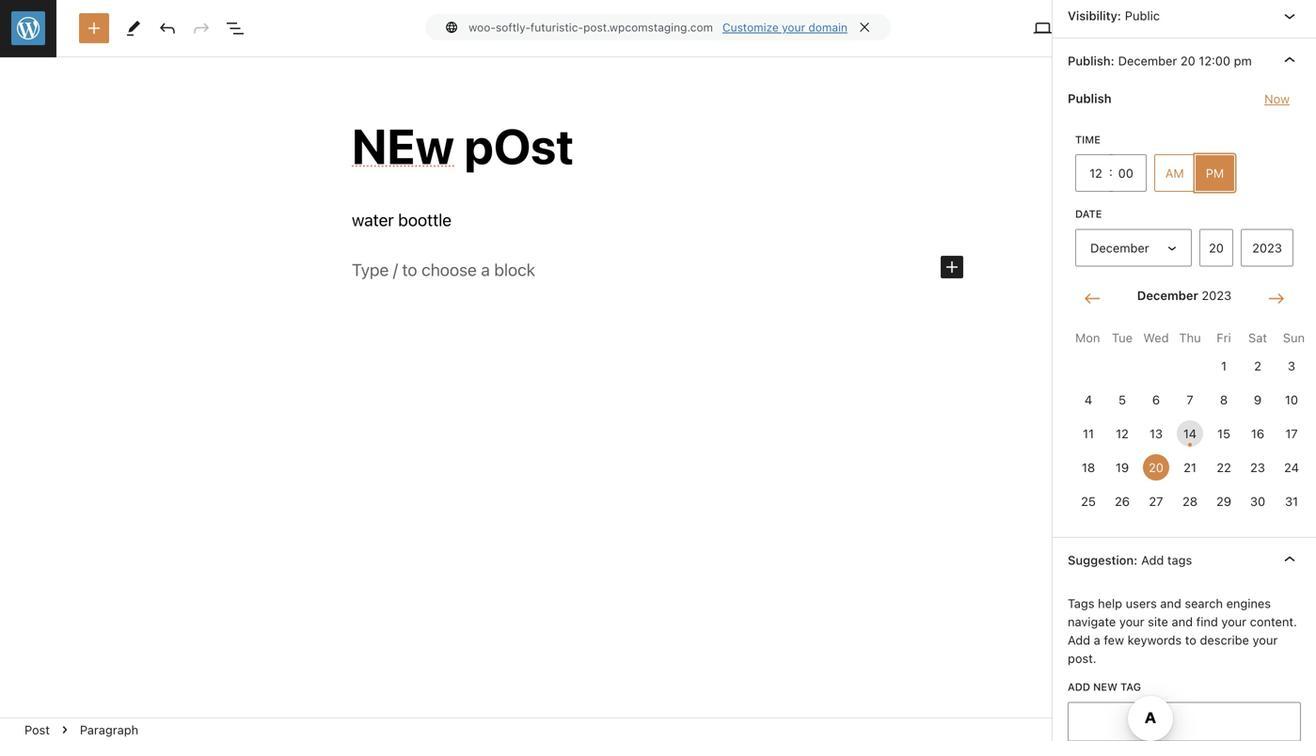 Task type: describe. For each thing, give the bounding box(es) containing it.
12 button
[[1109, 421, 1135, 447]]

keywords
[[1128, 633, 1182, 647]]

wed
[[1143, 331, 1169, 345]]

26 button
[[1109, 488, 1135, 515]]

editor content region
[[0, 57, 1315, 718]]

31
[[1285, 494, 1298, 509]]

time
[[1075, 133, 1101, 146]]

publish:
[[1068, 53, 1114, 68]]

10
[[1285, 393, 1298, 407]]

9
[[1254, 393, 1262, 407]]

2
[[1254, 359, 1261, 373]]

users
[[1126, 597, 1157, 611]]

undo image
[[156, 17, 179, 40]]

tags
[[1167, 553, 1192, 567]]

3
[[1288, 359, 1295, 373]]

your left 'domain' at the right top
[[782, 21, 805, 34]]

woo-
[[469, 21, 496, 34]]

4 button
[[1075, 387, 1102, 413]]

17 button
[[1278, 421, 1305, 447]]

14 button
[[1177, 421, 1203, 447]]

16
[[1251, 427, 1264, 441]]

publish: december 20 12:00 pm
[[1068, 53, 1252, 68]]

:
[[1109, 164, 1113, 178]]

1 button
[[1211, 353, 1237, 379]]

document overview image
[[224, 17, 246, 40]]

16 button
[[1245, 421, 1271, 447]]

17
[[1285, 427, 1298, 441]]

0 vertical spatial and
[[1160, 597, 1181, 611]]

1 horizontal spatial 20
[[1180, 53, 1195, 68]]

visibility: public
[[1068, 8, 1160, 22]]

find
[[1196, 615, 1218, 629]]

30
[[1250, 494, 1265, 509]]

am button
[[1154, 154, 1195, 192]]

18
[[1082, 461, 1095, 475]]

your down users
[[1119, 615, 1144, 629]]

12
[[1116, 427, 1129, 441]]

19 button
[[1109, 455, 1135, 481]]

21
[[1184, 461, 1196, 475]]

23 button
[[1245, 455, 1271, 481]]

1
[[1221, 359, 1227, 373]]

6
[[1152, 393, 1160, 407]]

toggle block inserter image
[[83, 17, 105, 40]]

softly-
[[496, 21, 530, 34]]

13 button
[[1143, 421, 1169, 447]]

view previous month image
[[1081, 287, 1103, 310]]

a
[[1094, 633, 1100, 647]]

search
[[1185, 597, 1223, 611]]

11 button
[[1075, 421, 1102, 447]]

describe
[[1200, 633, 1249, 647]]

new
[[1093, 681, 1118, 693]]

schedule…
[[1078, 21, 1141, 35]]

5 button
[[1109, 387, 1135, 413]]

30 button
[[1245, 488, 1271, 515]]

suggestion: add tags
[[1068, 553, 1192, 567]]

redo image
[[190, 17, 213, 40]]

navigate
[[1068, 615, 1116, 629]]

post.wpcomstaging.com
[[583, 21, 713, 34]]

customize your domain button
[[722, 21, 847, 34]]

visibility:
[[1068, 8, 1121, 22]]

8
[[1220, 393, 1228, 407]]

24
[[1284, 461, 1299, 475]]

27
[[1149, 494, 1163, 509]]

to
[[1185, 633, 1196, 647]]

0 vertical spatial december
[[1118, 53, 1177, 68]]

15
[[1217, 427, 1230, 441]]

calendar application
[[1075, 282, 1305, 515]]

2 vertical spatial add
[[1068, 681, 1090, 693]]

25
[[1081, 494, 1096, 509]]

11
[[1083, 427, 1094, 441]]

pm button
[[1194, 154, 1235, 192]]

few
[[1104, 633, 1124, 647]]

your down content.
[[1253, 633, 1278, 647]]



Task type: vqa. For each thing, say whether or not it's contained in the screenshot.
the Thu
yes



Task type: locate. For each thing, give the bounding box(es) containing it.
13
[[1150, 427, 1163, 441]]

None number field
[[1075, 154, 1109, 192], [1113, 154, 1147, 192], [1199, 229, 1233, 267], [1241, 229, 1293, 267], [1075, 154, 1109, 192], [1113, 154, 1147, 192], [1199, 229, 1233, 267], [1241, 229, 1293, 267]]

1 vertical spatial 20
[[1149, 461, 1164, 475]]

am
[[1165, 166, 1184, 180]]

Add New Tag text field
[[1079, 710, 1293, 734]]

your up describe
[[1221, 615, 1247, 629]]

date
[[1075, 208, 1102, 220]]

28 button
[[1177, 488, 1203, 515]]

and up site
[[1160, 597, 1181, 611]]

post.
[[1068, 652, 1096, 666]]

8 button
[[1211, 387, 1237, 413]]

21 button
[[1177, 455, 1203, 481]]

29 button
[[1211, 488, 1237, 515]]

view next month image
[[1265, 287, 1288, 310]]

customize
[[722, 21, 779, 34]]

tools image
[[122, 17, 145, 40]]

7
[[1187, 393, 1193, 407]]

add left a
[[1068, 633, 1090, 647]]

22 button
[[1211, 455, 1237, 481]]

fri
[[1217, 331, 1231, 345]]

0 vertical spatial add
[[1141, 553, 1164, 567]]

14
[[1183, 427, 1197, 441]]

pm
[[1206, 166, 1224, 180]]

block breadcrumb list
[[0, 719, 163, 741]]

31 button
[[1278, 488, 1305, 515]]

december 2023
[[1137, 288, 1232, 302]]

post button
[[17, 719, 57, 741]]

sat
[[1248, 331, 1267, 345]]

public
[[1125, 8, 1160, 22]]

1 vertical spatial december
[[1137, 288, 1198, 302]]

tag
[[1120, 681, 1141, 693]]

3 button
[[1278, 353, 1305, 379]]

22
[[1217, 461, 1231, 475]]

add
[[1141, 553, 1164, 567], [1068, 633, 1090, 647], [1068, 681, 1090, 693]]

20 button
[[1143, 455, 1169, 481]]

25 button
[[1075, 488, 1102, 515]]

1 vertical spatial and
[[1172, 615, 1193, 629]]

post
[[24, 723, 50, 737]]

20 inside button
[[1149, 461, 1164, 475]]

domain
[[808, 21, 847, 34]]

suggestion:
[[1068, 553, 1137, 567]]

schedule… button
[[1067, 11, 1152, 45]]

december
[[1118, 53, 1177, 68], [1137, 288, 1198, 302]]

december down public
[[1118, 53, 1177, 68]]

add block image
[[941, 256, 963, 278]]

site
[[1148, 615, 1168, 629]]

2023
[[1202, 288, 1232, 302]]

29
[[1216, 494, 1231, 509]]

20 left 21 button on the right of the page
[[1149, 461, 1164, 475]]

add inside tags help users and search engines navigate your site and find your content. add a few keywords to describe your post.
[[1068, 633, 1090, 647]]

add left new
[[1068, 681, 1090, 693]]

your
[[782, 21, 805, 34], [1119, 615, 1144, 629], [1221, 615, 1247, 629], [1253, 633, 1278, 647]]

tags help users and search engines navigate your site and find your content. add a few keywords to describe your post.
[[1068, 597, 1297, 666]]

tue
[[1112, 331, 1133, 345]]

12:00 pm
[[1199, 53, 1252, 68]]

group
[[1154, 154, 1235, 192]]

0 vertical spatial 20
[[1180, 53, 1195, 68]]

9 button
[[1245, 387, 1271, 413]]

paragraph
[[80, 723, 138, 737]]

now
[[1264, 92, 1290, 106]]

december inside calendar "application"
[[1137, 288, 1198, 302]]

1 vertical spatial add
[[1068, 633, 1090, 647]]

sun
[[1283, 331, 1305, 345]]

content.
[[1250, 615, 1297, 629]]

26
[[1115, 494, 1130, 509]]

tags
[[1068, 597, 1095, 611]]

0 horizontal spatial 20
[[1149, 461, 1164, 475]]

23
[[1250, 461, 1265, 475]]

engines
[[1226, 597, 1271, 611]]

20
[[1180, 53, 1195, 68], [1149, 461, 1164, 475]]

19
[[1116, 461, 1129, 475]]

publish
[[1068, 91, 1112, 105]]

add new tag
[[1068, 681, 1141, 693]]

10 button
[[1278, 387, 1305, 413]]

5
[[1119, 393, 1126, 407]]

now button
[[1253, 87, 1301, 110]]

woo-softly-futuristic-post.wpcomstaging.com customize your domain
[[469, 21, 847, 34]]

help
[[1098, 597, 1122, 611]]

7 button
[[1177, 387, 1203, 413]]

add left tags
[[1141, 553, 1164, 567]]

24 button
[[1278, 455, 1305, 481]]

28
[[1182, 494, 1198, 509]]

27 button
[[1143, 488, 1169, 515]]

preview image
[[1031, 17, 1054, 40]]

15 button
[[1211, 421, 1237, 447]]

thu
[[1179, 331, 1201, 345]]

december up 'wed'
[[1137, 288, 1198, 302]]

group containing am
[[1154, 154, 1235, 192]]

and up to
[[1172, 615, 1193, 629]]

20 left 12:00 pm
[[1180, 53, 1195, 68]]

mon
[[1075, 331, 1100, 345]]

18 button
[[1075, 455, 1102, 481]]

4
[[1084, 393, 1092, 407]]



